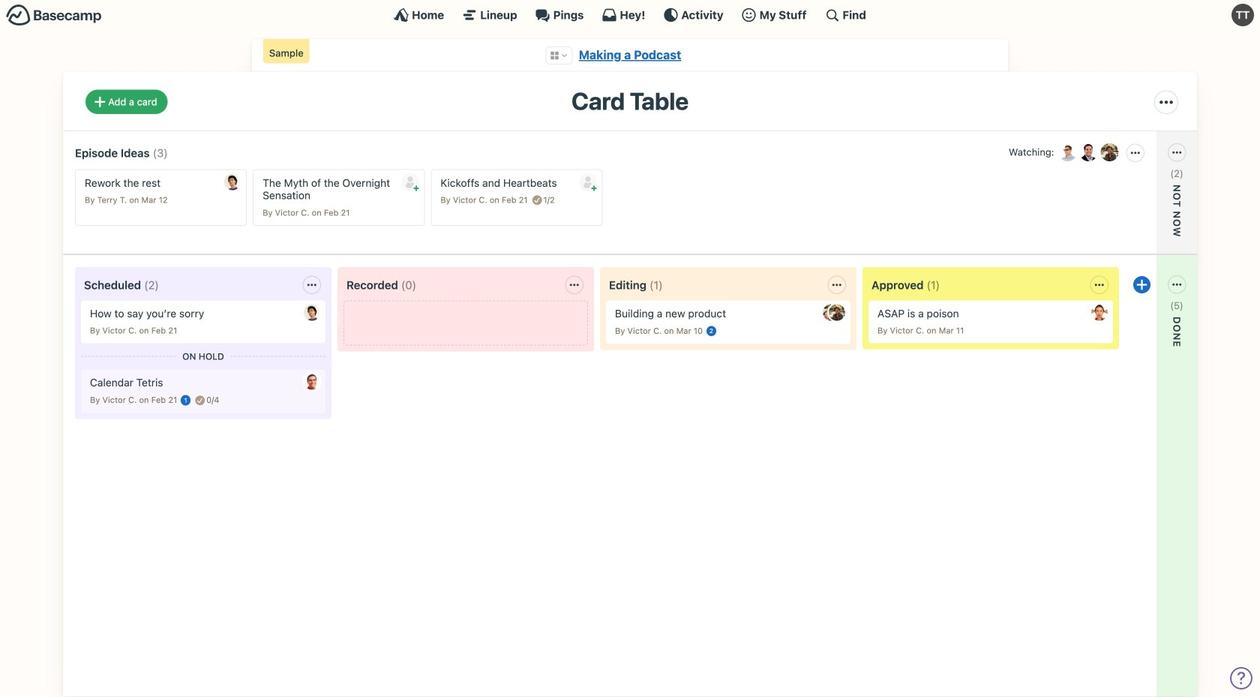 Task type: vqa. For each thing, say whether or not it's contained in the screenshot.
Hey!
no



Task type: describe. For each thing, give the bounding box(es) containing it.
breadcrumb element
[[252, 39, 1009, 72]]

terry turtle image
[[1232, 4, 1255, 26]]

victor cooper image
[[1058, 142, 1079, 163]]

steve marsh image
[[304, 373, 320, 390]]

0 horizontal spatial jared davis image
[[225, 174, 241, 190]]

on mar 12 element
[[129, 195, 168, 205]]

keyboard shortcut: ⌘ + / image
[[825, 8, 840, 23]]

0 horizontal spatial nicole katz image
[[829, 304, 846, 321]]

switch accounts image
[[6, 4, 102, 27]]



Task type: locate. For each thing, give the bounding box(es) containing it.
jared davis image
[[225, 174, 241, 190], [304, 304, 320, 321]]

1 vertical spatial jared davis image
[[304, 304, 320, 321]]

jennifer young image
[[823, 304, 840, 321]]

None submit
[[401, 173, 419, 191], [579, 173, 597, 191], [1078, 192, 1183, 210], [1078, 324, 1183, 342], [401, 173, 419, 191], [579, 173, 597, 191], [1078, 192, 1183, 210], [1078, 324, 1183, 342]]

on mar 11 element
[[927, 326, 965, 335]]

annie bryan image
[[1092, 304, 1108, 321]]

1 vertical spatial nicole katz image
[[829, 304, 846, 321]]

0 vertical spatial jared davis image
[[225, 174, 241, 190]]

0 vertical spatial nicole katz image
[[1100, 142, 1121, 163]]

1 horizontal spatial jared davis image
[[304, 304, 320, 321]]

main element
[[0, 0, 1261, 29]]

nicole katz image
[[1100, 142, 1121, 163], [829, 304, 846, 321]]

josh fiske image
[[1079, 142, 1100, 163]]

on feb 21 element
[[490, 195, 528, 205], [312, 208, 350, 217], [139, 326, 177, 335], [139, 395, 177, 405]]

on mar 10 element
[[665, 326, 703, 336]]

1 horizontal spatial nicole katz image
[[1100, 142, 1121, 163]]



